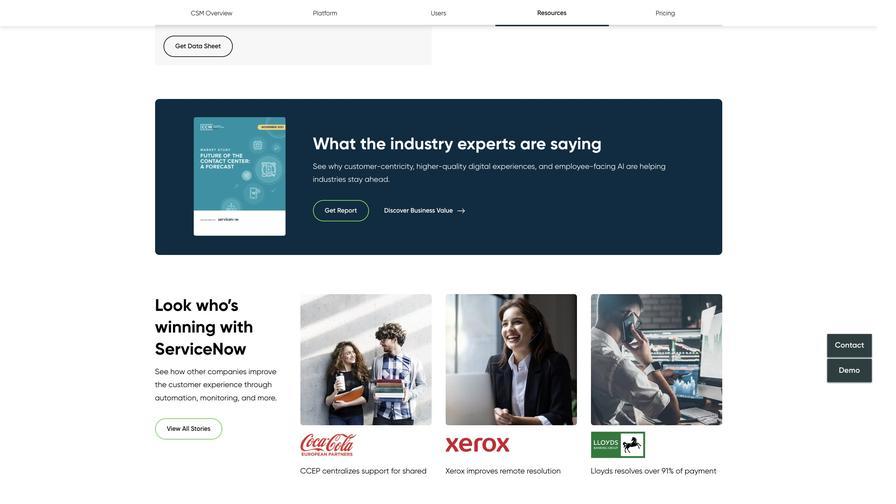 Task type: locate. For each thing, give the bounding box(es) containing it.
over
[[645, 467, 660, 476]]

and left why
[[490, 11, 502, 20]]

customer down the data sheet
[[163, 17, 198, 27]]

1 horizontal spatial customer
[[583, 11, 614, 20]]

the
[[360, 133, 386, 154], [155, 380, 167, 389]]

and down through
[[242, 393, 256, 403]]

data sheet
[[163, 5, 202, 13]]

1 vertical spatial and
[[539, 162, 553, 171]]

0 horizontal spatial and
[[242, 393, 256, 403]]

are right ai
[[626, 162, 638, 171]]

what
[[313, 133, 356, 154]]

ahead.
[[365, 175, 390, 184]]

0 horizontal spatial see
[[155, 367, 168, 376]]

quality
[[442, 162, 467, 171]]

the up customer-
[[360, 133, 386, 154]]

xerox improves remote resolution
[[446, 467, 561, 478]]

2 horizontal spatial and
[[539, 162, 553, 171]]

how left why
[[474, 11, 488, 20]]

0 vertical spatial the
[[360, 133, 386, 154]]

story
[[306, 294, 318, 300]]

0 vertical spatial see
[[313, 162, 326, 171]]

industries
[[313, 175, 346, 184]]

see inside see why customer-centricity, higher-quality digital experiences, and employee-facing ai are helping industries stay ahead.
[[313, 162, 326, 171]]

remote
[[500, 467, 525, 476]]

0 horizontal spatial the
[[155, 380, 167, 389]]

lloyds
[[591, 467, 613, 476]]

helping
[[640, 162, 666, 171]]

1 vertical spatial the
[[155, 380, 167, 389]]

how right out
[[459, 294, 469, 300]]

and
[[490, 11, 502, 20], [539, 162, 553, 171], [242, 393, 256, 403]]

resolves
[[615, 467, 643, 476]]

xerox
[[446, 467, 465, 476]]

shared
[[402, 467, 427, 476]]

servicenow
[[155, 338, 246, 359]]

0 vertical spatial how
[[474, 11, 488, 20]]

2 vertical spatial and
[[242, 393, 256, 403]]

0 horizontal spatial service
[[200, 17, 226, 27]]

improve
[[249, 367, 277, 376]]

see left the why
[[313, 162, 326, 171]]

out
[[449, 294, 458, 300]]

get
[[584, 294, 592, 300]]

should
[[534, 11, 556, 20]]

see inside "see how other companies improve the customer experience through automation, monitoring, and more."
[[155, 367, 168, 376]]

ai
[[618, 162, 624, 171]]

1 vertical spatial see
[[155, 367, 168, 376]]

0 vertical spatial and
[[490, 11, 502, 20]]

customer service management
[[163, 17, 276, 27]]

get case study
[[584, 294, 620, 300]]

1 horizontal spatial how
[[474, 11, 488, 20]]

0 horizontal spatial are
[[520, 133, 546, 154]]

companies
[[208, 367, 247, 376]]

what the industry experts are saying
[[313, 133, 602, 154]]

with
[[220, 317, 253, 338]]

winning
[[155, 317, 216, 338]]

1 vertical spatial how
[[459, 294, 469, 300]]

how
[[170, 367, 185, 376]]

who's
[[196, 295, 238, 316]]

see left 'how'
[[155, 367, 168, 376]]

see
[[313, 162, 326, 171], [155, 367, 168, 376]]

contact link
[[827, 334, 872, 357]]

centralizes
[[322, 467, 360, 476]]

and left employee- on the top right
[[539, 162, 553, 171]]

find out how
[[439, 294, 469, 300]]

are up experiences,
[[520, 133, 546, 154]]

1 horizontal spatial are
[[626, 162, 638, 171]]

read story
[[293, 294, 318, 300]]

1 horizontal spatial the
[[360, 133, 386, 154]]

data
[[163, 5, 180, 13]]

see for what the industry experts are saying
[[313, 162, 326, 171]]

through
[[244, 380, 272, 389]]

payment
[[685, 467, 717, 476]]

are
[[520, 133, 546, 154], [626, 162, 638, 171]]

see why customer-centricity, higher-quality digital experiences, and employee-facing ai are helping industries stay ahead.
[[313, 162, 666, 184]]

are inside see why customer-centricity, higher-quality digital experiences, and employee-facing ai are helping industries stay ahead.
[[626, 162, 638, 171]]

1 horizontal spatial see
[[313, 162, 326, 171]]

lloyds resolves over 91% of payment
[[591, 467, 717, 478]]

employee-
[[555, 162, 594, 171]]

customer
[[583, 11, 614, 20], [163, 17, 198, 27]]

1 horizontal spatial service
[[615, 11, 639, 20]]

how
[[474, 11, 488, 20], [459, 294, 469, 300]]

service
[[615, 11, 639, 20], [200, 17, 226, 27]]

91%
[[662, 467, 674, 476]]

read
[[293, 294, 305, 300]]

1 vertical spatial are
[[626, 162, 638, 171]]

for
[[391, 467, 400, 476]]

the up automation,
[[155, 380, 167, 389]]

demo
[[839, 366, 860, 375]]

customer right digitize
[[583, 11, 614, 20]]

the inside "see how other companies improve the customer experience through automation, monitoring, and more."
[[155, 380, 167, 389]]

experts
[[457, 133, 516, 154]]



Task type: describe. For each thing, give the bounding box(es) containing it.
1 horizontal spatial and
[[490, 11, 502, 20]]

ccep
[[300, 467, 320, 476]]

stay
[[348, 175, 363, 184]]

you
[[520, 11, 532, 20]]

0 horizontal spatial how
[[459, 294, 469, 300]]

read story link
[[293, 294, 439, 478]]

0 vertical spatial are
[[520, 133, 546, 154]]

look who's winning with servicenow
[[155, 295, 253, 359]]

demo link
[[827, 359, 872, 382]]

how and why you should digitize customer service link
[[474, 11, 639, 20]]

centricity,
[[381, 162, 415, 171]]

look
[[155, 295, 192, 316]]

find out how link
[[439, 294, 584, 478]]

customer
[[169, 380, 201, 389]]

improves
[[467, 467, 498, 476]]

find
[[439, 294, 448, 300]]

facing
[[594, 162, 616, 171]]

resolution
[[527, 467, 561, 476]]

contact
[[835, 341, 864, 350]]

and inside see why customer-centricity, higher-quality digital experiences, and employee-facing ai are helping industries stay ahead.
[[539, 162, 553, 171]]

get case study link
[[584, 294, 729, 478]]

digitize
[[557, 11, 581, 20]]

more.
[[258, 393, 277, 403]]

automation,
[[155, 393, 198, 403]]

experiences,
[[493, 162, 537, 171]]

customer-
[[344, 162, 381, 171]]

monitoring,
[[200, 393, 240, 403]]

ccep centralizes support for shared
[[300, 467, 427, 478]]

study
[[607, 294, 620, 300]]

management
[[228, 17, 276, 27]]

sheet
[[182, 5, 202, 13]]

industry
[[390, 133, 453, 154]]

see how other companies improve the customer experience through automation, monitoring, and more.
[[155, 367, 277, 403]]

0 horizontal spatial customer
[[163, 17, 198, 27]]

see for look who's winning with servicenow
[[155, 367, 168, 376]]

and inside "see how other companies improve the customer experience through automation, monitoring, and more."
[[242, 393, 256, 403]]

digital
[[469, 162, 491, 171]]

case
[[594, 294, 605, 300]]

saying
[[550, 133, 602, 154]]

of
[[676, 467, 683, 476]]

higher-
[[417, 162, 442, 171]]

why
[[328, 162, 342, 171]]

experience
[[203, 380, 242, 389]]

support
[[362, 467, 389, 476]]

how and why you should digitize customer service
[[474, 11, 639, 20]]

why
[[504, 11, 518, 20]]

other
[[187, 367, 206, 376]]



Task type: vqa. For each thing, say whether or not it's contained in the screenshot.
CENTRALIZED at the top
no



